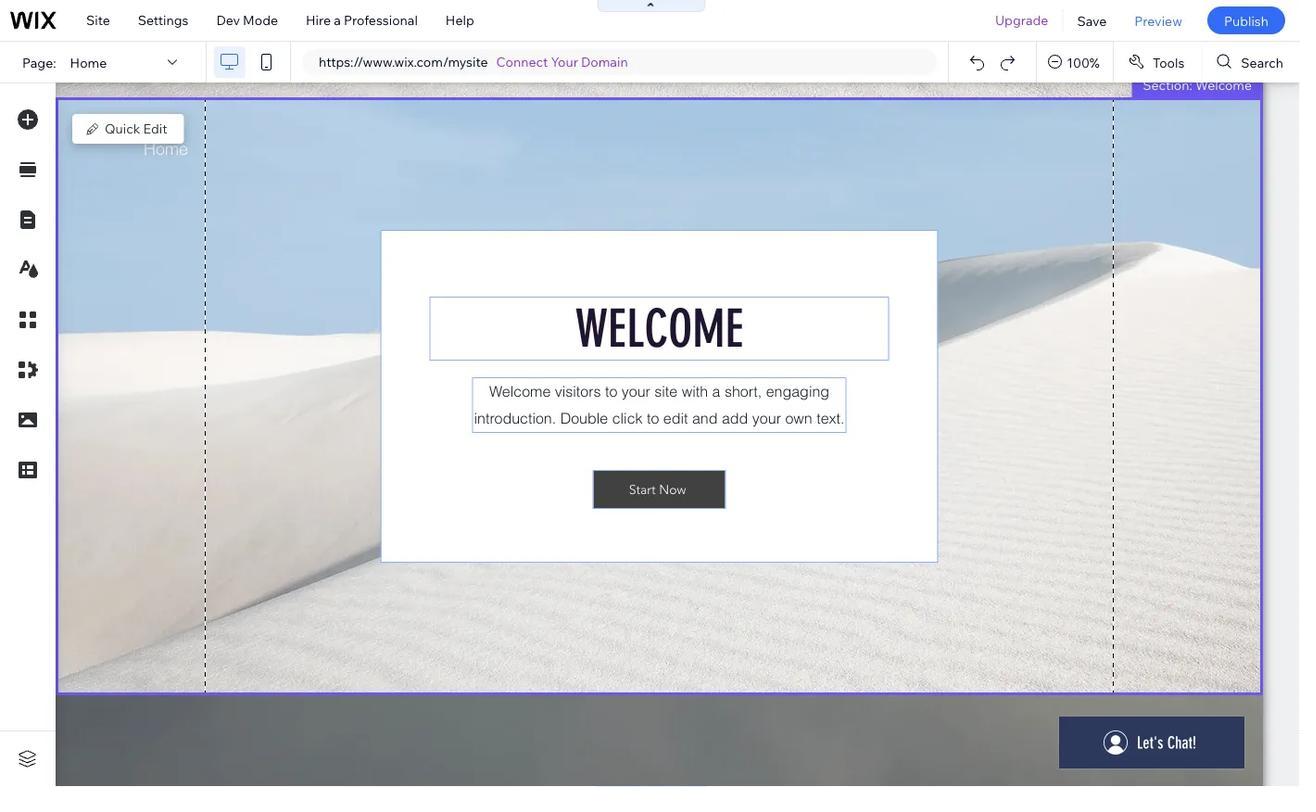 Task type: vqa. For each thing, say whether or not it's contained in the screenshot.
Tools Button at the top right of page
yes



Task type: locate. For each thing, give the bounding box(es) containing it.
tools button
[[1114, 42, 1202, 83]]

preview
[[1135, 12, 1183, 29]]

save
[[1078, 12, 1107, 29]]

site
[[86, 12, 110, 28]]

connect
[[497, 54, 548, 70]]

search
[[1242, 54, 1284, 70]]

search button
[[1203, 42, 1301, 83]]

save button
[[1064, 0, 1121, 41]]

quick
[[105, 121, 140, 137]]

help
[[446, 12, 474, 28]]

domain
[[581, 54, 628, 70]]

settings
[[138, 12, 189, 28]]

publish button
[[1208, 6, 1286, 34]]

100%
[[1067, 54, 1100, 70]]



Task type: describe. For each thing, give the bounding box(es) containing it.
preview button
[[1121, 0, 1197, 41]]

100% button
[[1038, 42, 1113, 83]]

mode
[[243, 12, 278, 28]]

hire
[[306, 12, 331, 28]]

section: welcome
[[1143, 77, 1253, 93]]

section:
[[1143, 77, 1193, 93]]

dev
[[216, 12, 240, 28]]

a
[[334, 12, 341, 28]]

hire a professional
[[306, 12, 418, 28]]

https://www.wix.com/mysite
[[319, 54, 488, 70]]

dev mode
[[216, 12, 278, 28]]

upgrade
[[996, 12, 1049, 28]]

edit
[[143, 121, 167, 137]]

quick edit
[[105, 121, 167, 137]]

home
[[70, 54, 107, 70]]

professional
[[344, 12, 418, 28]]

https://www.wix.com/mysite connect your domain
[[319, 54, 628, 70]]

your
[[551, 54, 578, 70]]

welcome
[[1196, 77, 1253, 93]]

tools
[[1153, 54, 1185, 70]]

publish
[[1225, 12, 1269, 29]]



